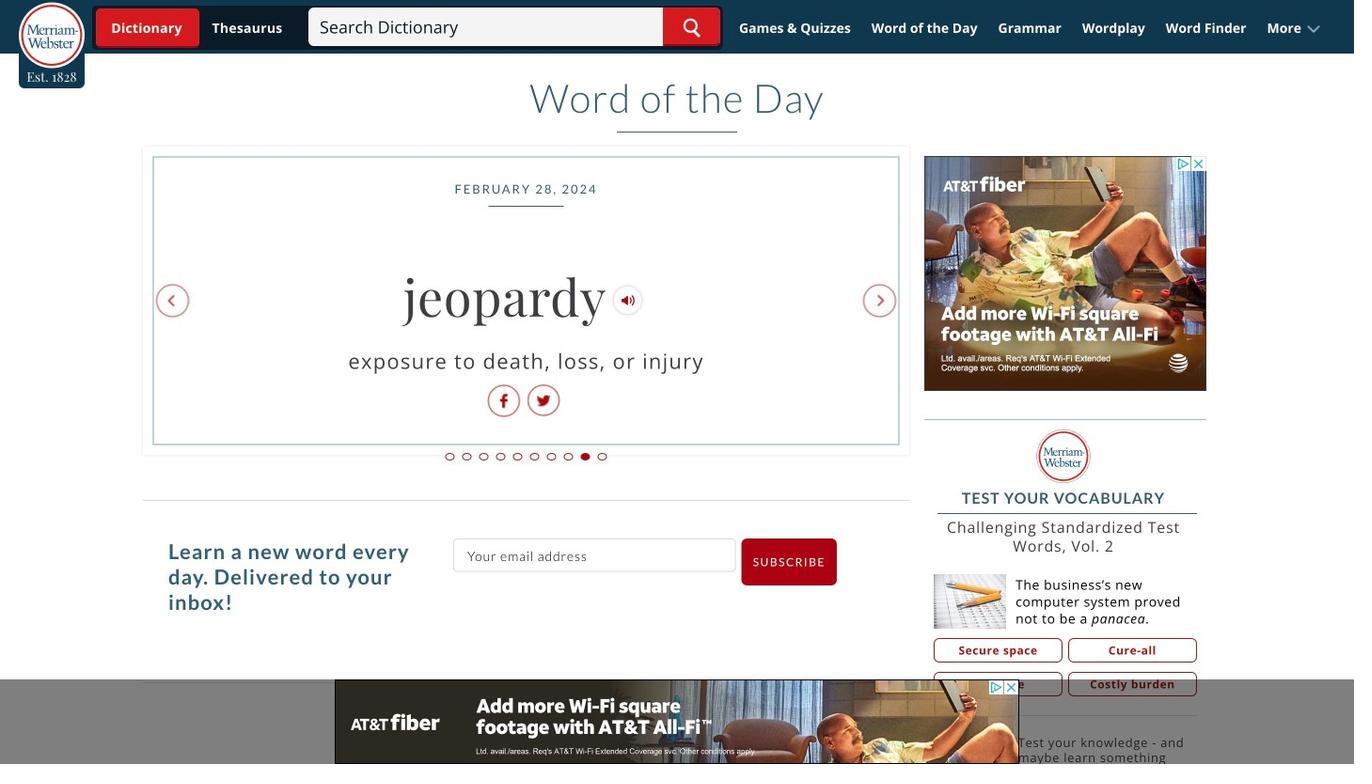 Task type: locate. For each thing, give the bounding box(es) containing it.
Your email address text field
[[453, 539, 736, 573]]

merriam webster - established 1828 image
[[19, 2, 85, 70]]

true or false image
[[934, 736, 1008, 765]]

search word image
[[683, 18, 701, 38]]

a pencil broken in half on top of a test answer sheet image
[[934, 575, 1007, 629]]

tab list
[[143, 444, 910, 467]]

1 vertical spatial advertisement element
[[335, 680, 1020, 765]]

advertisement element
[[925, 156, 1207, 391], [335, 680, 1020, 765]]

None submit
[[742, 539, 837, 586]]



Task type: vqa. For each thing, say whether or not it's contained in the screenshot.
Word of the Day Word
no



Task type: describe. For each thing, give the bounding box(es) containing it.
Search search field
[[309, 8, 721, 46]]

merriam webster image
[[1037, 430, 1091, 484]]

0 vertical spatial advertisement element
[[925, 156, 1207, 391]]

toggle search dictionary/thesaurus image
[[96, 8, 200, 48]]



